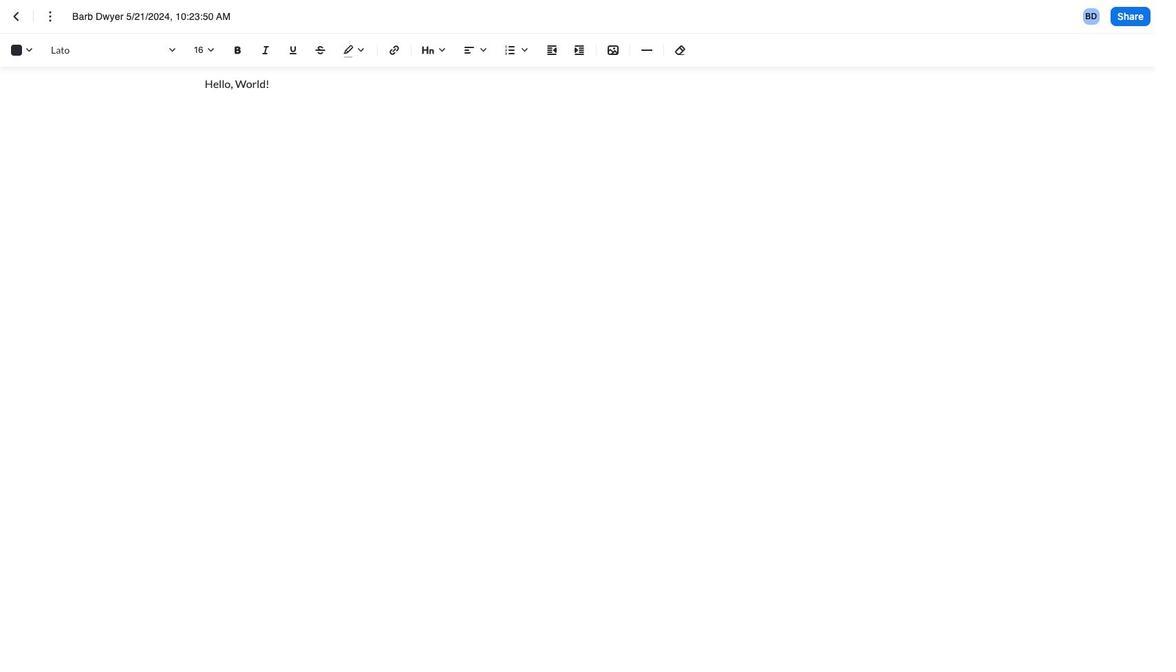 Task type: vqa. For each thing, say whether or not it's contained in the screenshot.
top The It
no



Task type: locate. For each thing, give the bounding box(es) containing it.
divider line image
[[641, 45, 652, 56]]

italic image
[[257, 42, 274, 58]]

strikethrough image
[[312, 42, 329, 58]]

more image
[[42, 8, 58, 25]]

increase indent image
[[571, 42, 588, 58]]

all notes image
[[8, 8, 25, 25]]

None text field
[[72, 10, 317, 23]]



Task type: describe. For each thing, give the bounding box(es) containing it.
bold image
[[230, 42, 246, 58]]

decrease indent image
[[544, 42, 560, 58]]

clear style image
[[672, 42, 689, 58]]

underline image
[[285, 42, 301, 58]]

insert image image
[[605, 42, 621, 58]]

link image
[[386, 42, 403, 58]]



